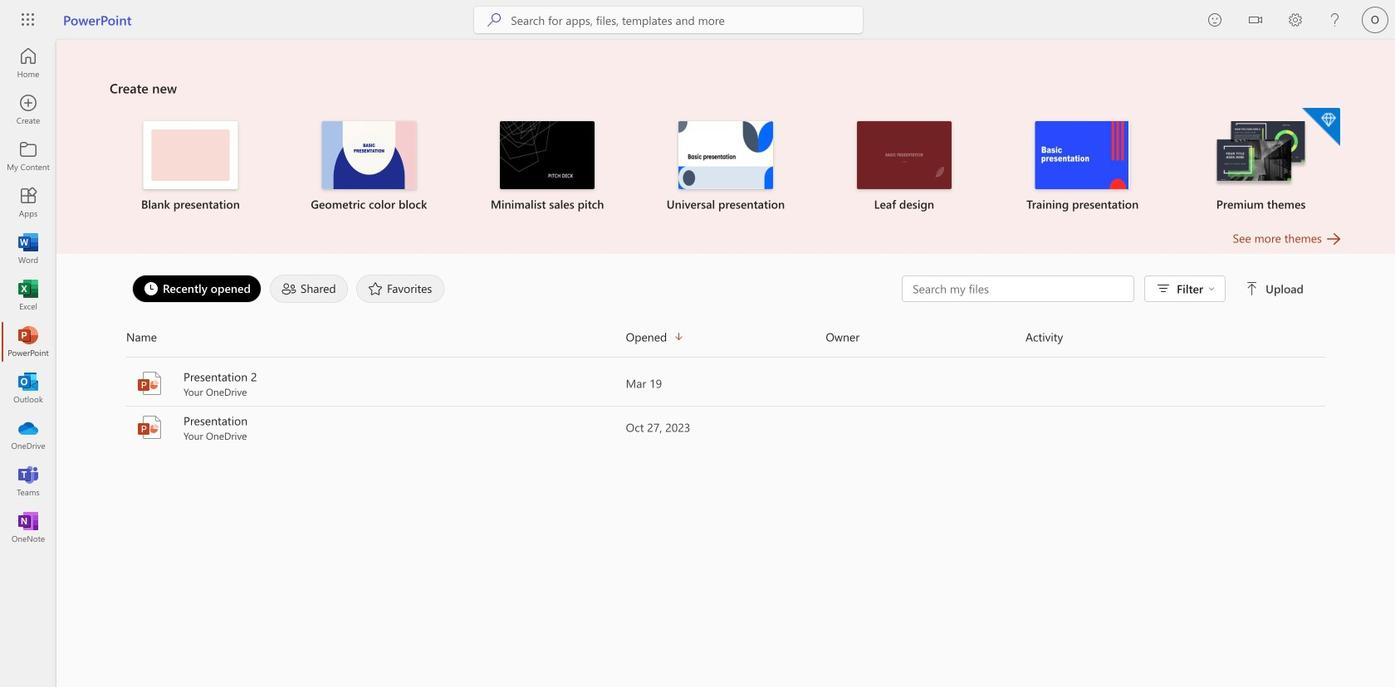 Task type: vqa. For each thing, say whether or not it's contained in the screenshot.
Apps icon
yes



Task type: locate. For each thing, give the bounding box(es) containing it.
list
[[110, 106, 1342, 229]]

universal presentation image
[[678, 121, 773, 189]]

displaying 2 out of 11 files. status
[[902, 276, 1307, 302]]

1 vertical spatial powerpoint image
[[136, 370, 163, 397]]

row
[[126, 324, 1325, 358]]

minimalist sales pitch element
[[468, 121, 627, 213]]

training presentation element
[[1003, 121, 1162, 213]]

2 tab from the left
[[266, 275, 352, 303]]

create image
[[20, 101, 37, 118]]

leaf design image
[[857, 121, 952, 189]]

powerpoint image
[[20, 334, 37, 350], [136, 370, 163, 397], [136, 414, 163, 441]]

1 tab from the left
[[128, 275, 266, 303]]

main content
[[56, 40, 1395, 450]]

onedrive image
[[20, 427, 37, 443]]

word image
[[20, 241, 37, 257]]

None search field
[[474, 7, 863, 33]]

premium themes element
[[1182, 108, 1340, 213]]

powerpoint image for 'name presentation' cell
[[136, 414, 163, 441]]

apps image
[[20, 194, 37, 211]]

geometric color block image
[[322, 121, 416, 189]]

Search box. Suggestions appear as you type. search field
[[511, 7, 863, 33]]

activity, column 4 of 4 column header
[[1026, 324, 1325, 350]]

2 vertical spatial powerpoint image
[[136, 414, 163, 441]]

premium themes image
[[1214, 121, 1308, 188]]

navigation
[[0, 40, 56, 551]]

powerpoint image inside name presentation 2 cell
[[136, 370, 163, 397]]

home image
[[20, 55, 37, 71]]

minimalist sales pitch image
[[500, 121, 595, 189]]

tab
[[128, 275, 266, 303], [266, 275, 352, 303], [352, 275, 449, 303]]

tab list
[[128, 271, 902, 307]]

application
[[0, 40, 1395, 688]]

name presentation 2 cell
[[126, 369, 626, 399]]

excel image
[[20, 287, 37, 304]]

powerpoint image for name presentation 2 cell
[[136, 370, 163, 397]]

powerpoint image inside 'name presentation' cell
[[136, 414, 163, 441]]

banner
[[0, 0, 1395, 43]]

onenote image
[[20, 520, 37, 536]]

3 tab from the left
[[352, 275, 449, 303]]



Task type: describe. For each thing, give the bounding box(es) containing it.
leaf design element
[[825, 121, 983, 213]]

training presentation image
[[1035, 121, 1130, 189]]

teams image
[[20, 473, 37, 490]]

my content image
[[20, 148, 37, 164]]

name presentation cell
[[126, 413, 626, 443]]

Search my files text field
[[911, 281, 1125, 297]]

premium templates diamond image
[[1302, 108, 1340, 146]]

favorites element
[[356, 275, 445, 303]]

blank presentation element
[[111, 121, 270, 213]]

recently opened element
[[132, 275, 262, 303]]

shared element
[[270, 275, 348, 303]]

0 vertical spatial powerpoint image
[[20, 334, 37, 350]]

outlook image
[[20, 380, 37, 397]]

geometric color block element
[[290, 121, 448, 213]]

universal presentation element
[[647, 121, 805, 213]]



